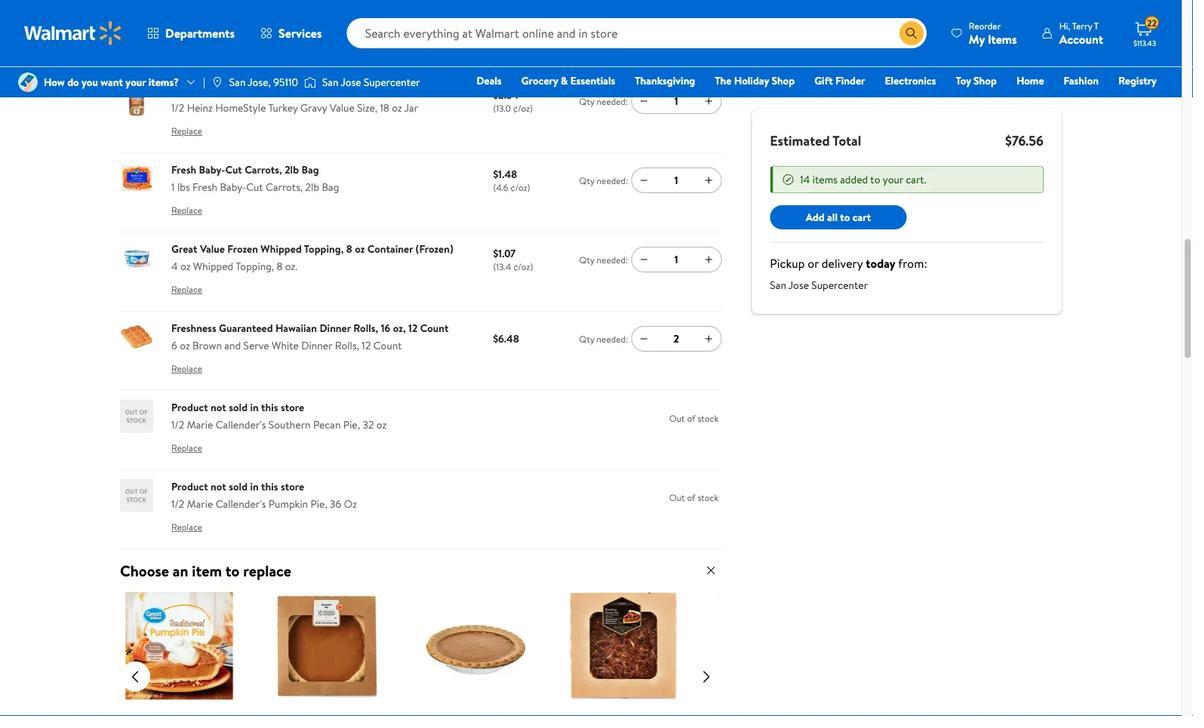 Task type: describe. For each thing, give the bounding box(es) containing it.
1 vertical spatial 8
[[277, 259, 283, 274]]

(14
[[383, 22, 396, 36]]

cans
[[187, 22, 207, 36]]

&
[[561, 73, 568, 88]]

not for product not sold in this store 1/2 marie callender's southern pecan pie, 32 oz
[[211, 400, 226, 415]]

needed: for $1.98
[[597, 16, 629, 29]]

southern
[[269, 418, 311, 433]]

freshness guaranteed hawaiian dinner rolls, 16 oz, 12 count link
[[171, 321, 449, 336]]

|
[[203, 75, 205, 89]]

san jose supercenter
[[322, 75, 420, 89]]

1 vertical spatial heinz
[[187, 101, 213, 116]]

marketside 10" cinnamon whiskey walnut pie, 36 oz, fresh bakery, shelf-stable/ ambient, whole pie image
[[716, 590, 829, 703]]

from:
[[899, 255, 928, 272]]

7 replace button from the top
[[171, 516, 202, 540]]

$1.48 (4.6 ¢/oz)
[[493, 167, 531, 195]]

increase quantity freshness guaranteed hawaiian dinner rolls, 16 oz, 12 count-count, current quantity 2 image
[[703, 333, 715, 345]]

lemons, 2 lb bag image for 1/2 marie callender's southern pecan pie, 32 oz
[[120, 400, 153, 434]]

¢/oz) for $1.48
[[511, 182, 531, 195]]

pie, inside product not sold in this store 1/2 marie callender's southern pecan pie, 32 oz
[[343, 418, 360, 433]]

0 horizontal spatial jar
[[390, 83, 404, 98]]

decrease quantity heinz homestyle turkey gravy value size, 18 oz jar-count, current quantity 1 image
[[638, 95, 650, 107]]

14 items added to your cart.
[[801, 172, 927, 187]]

fashion link
[[1058, 72, 1106, 89]]

0 vertical spatial size,
[[342, 83, 363, 98]]

registry one debit
[[1042, 73, 1158, 109]]

0 horizontal spatial jellied
[[232, 4, 261, 19]]

¢/oz) for $2.34
[[513, 102, 533, 115]]

pie, inside 'product not sold in this store 1/2 marie callender's pumpkin pie, 36 oz'
[[311, 497, 328, 512]]

gift finder link
[[808, 72, 873, 89]]

16
[[381, 321, 391, 336]]

1 vertical spatial carrots,
[[266, 180, 303, 195]]

debit
[[1067, 94, 1093, 109]]

1 vertical spatial count
[[374, 339, 402, 353]]

services
[[279, 25, 322, 42]]

qty needed: for $1.07
[[580, 254, 629, 266]]

product not sold in this store 1/2 marie callender's southern pecan pie, 32 oz
[[171, 400, 387, 433]]

gift finder
[[815, 73, 866, 88]]

san for san jose, 95110
[[229, 75, 246, 89]]

¢/oz) for $1.07
[[514, 261, 533, 274]]

1 vertical spatial whipped
[[193, 259, 234, 274]]

can
[[371, 4, 389, 19]]

estimated
[[770, 131, 830, 150]]

how
[[44, 75, 65, 89]]

¢/oz) for $1.98
[[511, 23, 531, 36]]

electronics link
[[879, 72, 944, 89]]

heinz homestyle turkey gravy value size, 18 oz jar 1/2 heinz homestyle turkey gravy value size, 18 oz jar
[[171, 83, 418, 116]]

qty for $1.48
[[580, 174, 595, 187]]

1 vertical spatial fresh
[[193, 180, 218, 195]]

do
[[67, 75, 79, 89]]

thanksgiving link
[[628, 72, 702, 89]]

decrease quantity freshness guaranteed hawaiian dinner rolls, 16 oz, 12 count-count, current quantity 2 image
[[638, 333, 650, 345]]

fresh baby-cut carrots, 2lb bag link
[[171, 162, 319, 177]]

7 replace from the top
[[171, 522, 202, 534]]

qty needed: for $2.34
[[580, 95, 629, 108]]

toy
[[956, 73, 972, 88]]

1 vertical spatial topping,
[[236, 259, 274, 274]]

choose
[[120, 561, 169, 582]]

replace for 1/2 heinz homestyle turkey gravy value size, 18 oz jar
[[171, 125, 202, 138]]

marie for product not sold in this store 1/2 marie callender's southern pecan pie, 32 oz
[[187, 418, 213, 433]]

0 vertical spatial turkey
[[253, 83, 283, 98]]

lemons, 2 lb bag image for 1/2 marie callender's pumpkin pie, 36 oz
[[120, 480, 153, 513]]

items
[[988, 31, 1018, 47]]

1/2 inside product not sold in this store 1/2 marie callender's southern pecan pie, 32 oz
[[171, 418, 184, 433]]

replace
[[243, 561, 291, 582]]

Walmart Site-Wide search field
[[347, 18, 927, 48]]

your for cart.
[[883, 172, 904, 187]]

freshness guaranteed hawaiian dinner rolls, 16 oz, 12 count 6 oz brown and serve white dinner rolls, 12 count
[[171, 321, 449, 353]]

0 horizontal spatial 18
[[365, 83, 375, 98]]

1 vertical spatial cranberry
[[302, 22, 348, 36]]

1 horizontal spatial cut
[[246, 180, 263, 195]]

$2.34
[[493, 88, 519, 102]]

Search search field
[[347, 18, 927, 48]]

great value traditional pumpkin pie, 36 oz (frozen) image
[[123, 590, 236, 703]]

this for pumpkin
[[261, 480, 278, 494]]

add all to cart button
[[770, 205, 907, 230]]

essentials
[[571, 73, 616, 88]]

great value frozen whipped topping, 8 oz container (frozen) link
[[171, 242, 454, 256]]

t
[[1095, 19, 1100, 32]]

increase quantity great value frozen whipped topping, 8 oz container (frozen)-count, current quantity 1 image
[[703, 254, 715, 266]]

0 vertical spatial 8
[[346, 242, 353, 256]]

guaranteed
[[219, 321, 273, 336]]

$1.07 (13.4 ¢/oz)
[[493, 246, 533, 274]]

grocery & essentials
[[522, 73, 616, 88]]

95110
[[274, 75, 298, 89]]

32
[[363, 418, 374, 433]]

serve
[[244, 339, 269, 353]]

product not sold in this store 1/2 marie callender's pumpkin pie, 36 oz
[[171, 480, 357, 512]]

and
[[225, 339, 241, 353]]

grocery & essentials link
[[515, 72, 622, 89]]

items
[[813, 172, 838, 187]]

cart.
[[906, 172, 927, 187]]

store for southern
[[281, 400, 304, 415]]

oz right 4
[[180, 259, 191, 274]]

0 vertical spatial carrots,
[[245, 162, 282, 177]]

1 horizontal spatial ocean
[[210, 22, 240, 36]]

previous slide for items to replace list image
[[120, 662, 150, 693]]

walmart+ link
[[1106, 94, 1164, 110]]

5 product group from the left
[[716, 590, 843, 717]]

0 vertical spatial value
[[315, 83, 340, 98]]

$6.48
[[493, 332, 520, 347]]

1 vertical spatial rolls,
[[335, 339, 359, 353]]

0 vertical spatial sauce,
[[313, 4, 343, 19]]

1 horizontal spatial 18
[[380, 101, 390, 116]]

1 for $1.98
[[675, 15, 679, 30]]

toy shop
[[956, 73, 997, 88]]

0 horizontal spatial supercenter
[[364, 75, 420, 89]]

1 horizontal spatial bag
[[322, 180, 339, 195]]

close items to replace image
[[706, 565, 718, 577]]

0 horizontal spatial spray
[[204, 4, 230, 19]]

1 vertical spatial gravy
[[300, 101, 327, 116]]

hi, terry t account
[[1060, 19, 1104, 47]]

0 vertical spatial cranberry
[[264, 4, 310, 19]]

1 vertical spatial dinner
[[301, 339, 332, 353]]

brown
[[193, 339, 222, 353]]

delivery
[[822, 255, 863, 272]]

replace button for 1 lbs fresh baby-cut carrots, 2lb bag
[[171, 199, 202, 223]]

0 vertical spatial topping,
[[304, 242, 344, 256]]

next slide for items to replace list image
[[692, 662, 722, 693]]

2 shop from the left
[[974, 73, 997, 88]]

services button
[[248, 15, 335, 51]]

product for product not sold in this store 1/2 marie callender's pumpkin pie, 36 oz
[[171, 480, 208, 494]]

1 vertical spatial turkey
[[268, 101, 298, 116]]

to inside button
[[841, 210, 851, 225]]

oz down san jose supercenter
[[392, 101, 402, 116]]

replace button for 1/2 cans ocean spray jellied cranberry sauce, (14 oz can)
[[171, 40, 202, 65]]

1 for $2.34
[[675, 94, 679, 109]]

all
[[828, 210, 838, 225]]

grocery
[[522, 73, 559, 88]]

6
[[171, 339, 177, 353]]

in for southern
[[250, 400, 259, 415]]

1 product group from the left
[[123, 590, 250, 717]]

1 vertical spatial 14
[[801, 172, 811, 187]]

oz left container
[[355, 242, 365, 256]]

5 qty needed: from the top
[[580, 333, 629, 346]]

sold for pumpkin
[[229, 480, 248, 494]]

1 vertical spatial 2lb
[[306, 180, 319, 195]]

 image for san jose, 95110
[[211, 76, 223, 88]]

1 vertical spatial value
[[330, 101, 355, 116]]

departments button
[[134, 15, 248, 51]]

1 horizontal spatial sauce,
[[351, 22, 380, 36]]

replace button for 1/2 heinz homestyle turkey gravy value size, 18 oz jar
[[171, 120, 202, 144]]

heinz homestyle turkey gravy value size, 18 oz jar link
[[171, 83, 404, 98]]

hawaiian
[[276, 321, 317, 336]]

3 product group from the left
[[420, 590, 547, 717]]

registry
[[1119, 73, 1158, 88]]

home link
[[1010, 72, 1052, 89]]

36
[[330, 497, 342, 512]]

replace button for 4 oz whipped topping, 8 oz.
[[171, 278, 202, 302]]

2
[[674, 332, 680, 347]]

qty for $2.34
[[580, 95, 595, 108]]

white
[[272, 339, 299, 353]]

callender's for southern
[[216, 418, 266, 433]]

finder
[[836, 73, 866, 88]]

0 horizontal spatial 2lb
[[285, 162, 299, 177]]

account
[[1060, 31, 1104, 47]]

add
[[806, 210, 825, 225]]

oz.
[[285, 259, 298, 274]]

hi,
[[1060, 19, 1071, 32]]

choose an item to replace
[[120, 561, 291, 582]]

$76.56
[[1006, 131, 1044, 150]]

0 vertical spatial dinner
[[320, 321, 351, 336]]

oz,
[[393, 321, 406, 336]]

great value frozen whipped topping, 8 oz container (frozen) image
[[120, 242, 153, 275]]

pickup
[[770, 255, 805, 272]]

1 horizontal spatial count
[[420, 321, 449, 336]]

14 inside ocean spray jellied cranberry sauce, 14 oz can 1/2 cans ocean spray jellied cranberry sauce, (14 oz can)
[[345, 4, 356, 19]]

freshness guaranteed 10 inch pumpkin pie image
[[271, 590, 385, 703]]

0 vertical spatial heinz
[[171, 83, 197, 98]]

an
[[173, 561, 188, 582]]

jose,
[[248, 75, 271, 89]]



Task type: vqa. For each thing, say whether or not it's contained in the screenshot.


Task type: locate. For each thing, give the bounding box(es) containing it.
value inside the great value frozen whipped topping, 8 oz container (frozen) 4 oz whipped topping, 8 oz.
[[200, 242, 225, 256]]

not for product not sold in this store 1/2 marie callender's pumpkin pie, 36 oz
[[211, 480, 226, 494]]

1/2 inside heinz homestyle turkey gravy value size, 18 oz jar 1/2 heinz homestyle turkey gravy value size, 18 oz jar
[[171, 101, 184, 116]]

1 horizontal spatial shop
[[974, 73, 997, 88]]

stock for 1/2 marie callender's pumpkin pie, 36 oz
[[698, 491, 719, 504]]

ocean spray jellied cranberry sauce, 14 oz can image
[[120, 4, 153, 37]]

1 vertical spatial bag
[[322, 180, 339, 195]]

sauce, down can
[[351, 22, 380, 36]]

0 vertical spatial whipped
[[261, 242, 302, 256]]

6 replace button from the top
[[171, 437, 202, 461]]

¢/oz) right (13.0
[[513, 102, 533, 115]]

callender's for pumpkin
[[216, 497, 266, 512]]

product inside product not sold in this store 1/2 marie callender's southern pecan pie, 32 oz
[[171, 400, 208, 415]]

1 vertical spatial of
[[687, 491, 696, 504]]

 image for how do you want your items?
[[18, 72, 38, 92]]

2 marie from the top
[[187, 497, 213, 512]]

shop
[[772, 73, 795, 88], [974, 73, 997, 88]]

great
[[171, 242, 197, 256]]

4 qty from the top
[[580, 254, 595, 266]]

needed: for $1.07
[[597, 254, 629, 266]]

2 needed: from the top
[[597, 95, 629, 108]]

1 qty from the top
[[580, 16, 595, 29]]

1 vertical spatial ocean
[[210, 22, 240, 36]]

1 vertical spatial lemons, 2 lb bag image
[[120, 480, 153, 513]]

needed: for $2.34
[[597, 95, 629, 108]]

jellied up departments
[[232, 4, 261, 19]]

0 horizontal spatial ocean
[[171, 4, 201, 19]]

replace button
[[171, 40, 202, 65], [171, 120, 202, 144], [171, 199, 202, 223], [171, 278, 202, 302], [171, 358, 202, 382], [171, 437, 202, 461], [171, 516, 202, 540]]

home
[[1017, 73, 1045, 88]]

add all to cart
[[806, 210, 872, 225]]

¢/oz) inside $2.34 (13.0 ¢/oz)
[[513, 102, 533, 115]]

jose inside pickup or delivery today from: san jose supercenter
[[789, 278, 810, 293]]

1 horizontal spatial jose
[[789, 278, 810, 293]]

0 horizontal spatial count
[[374, 339, 402, 353]]

freshness guaranteed hawaiian dinner rolls, 16 oz, 12 count image
[[120, 321, 153, 354]]

topping, left container
[[304, 242, 344, 256]]

jose down the pickup
[[789, 278, 810, 293]]

0 horizontal spatial 12
[[362, 339, 371, 353]]

fresh up lbs
[[171, 162, 197, 177]]

cranberry down ocean spray jellied cranberry sauce, 14 oz can link
[[302, 22, 348, 36]]

1 vertical spatial in
[[250, 480, 259, 494]]

replace button for 6 oz brown and serve white dinner rolls, 12 count
[[171, 358, 202, 382]]

homestyle down jose,
[[215, 101, 266, 116]]

sauce, up services
[[313, 4, 343, 19]]

2 horizontal spatial  image
[[304, 75, 316, 90]]

marketside bourbon pecan pie, 36 oz, fresh bakery, whole pie, shelf-stable/ ambient image
[[568, 590, 681, 703]]

1 out from the top
[[670, 412, 685, 425]]

qty left decrease quantity freshness guaranteed hawaiian dinner rolls, 16 oz, 12 count-count, current quantity 2 icon
[[580, 333, 595, 346]]

1 vertical spatial jar
[[405, 101, 418, 116]]

replace for 6 oz brown and serve white dinner rolls, 12 count
[[171, 363, 202, 376]]

to right added
[[871, 172, 881, 187]]

2 qty from the top
[[580, 95, 595, 108]]

0 vertical spatial out of stock
[[670, 412, 719, 425]]

(13.4
[[493, 261, 511, 274]]

1 vertical spatial out
[[670, 491, 685, 504]]

1 in from the top
[[250, 400, 259, 415]]

1 vertical spatial sauce,
[[351, 22, 380, 36]]

8 left container
[[346, 242, 353, 256]]

$113.43
[[1134, 38, 1157, 48]]

qty down essentials
[[580, 95, 595, 108]]

sold
[[229, 400, 248, 415], [229, 480, 248, 494]]

6 replace from the top
[[171, 442, 202, 455]]

pie, left 32
[[343, 418, 360, 433]]

whipped up oz. on the left of page
[[261, 242, 302, 256]]

the
[[715, 73, 732, 88]]

heinz homestyle turkey gravy value size, 18 oz jar image
[[120, 83, 153, 116]]

bag down heinz homestyle turkey gravy value size, 18 oz jar 1/2 heinz homestyle turkey gravy value size, 18 oz jar
[[302, 162, 319, 177]]

lemons, 2 lb bag image
[[120, 400, 153, 434], [120, 480, 153, 513]]

3 1/2 from the top
[[171, 418, 184, 433]]

jellied down ocean spray jellied cranberry sauce, 14 oz can link
[[270, 22, 299, 36]]

1 horizontal spatial jellied
[[270, 22, 299, 36]]

5 needed: from the top
[[597, 333, 629, 346]]

deals link
[[470, 72, 509, 89]]

increase quantity heinz homestyle turkey gravy value size, 18 oz jar-count, current quantity 1 image
[[703, 95, 715, 107]]

value down san jose supercenter
[[330, 101, 355, 116]]

pie, left 36
[[311, 497, 328, 512]]

3 replace from the top
[[171, 204, 202, 217]]

¢/oz) right (14.1
[[511, 23, 531, 36]]

qty needed: down essentials
[[580, 95, 629, 108]]

shop right "holiday"
[[772, 73, 795, 88]]

2 store from the top
[[281, 480, 304, 494]]

2 stock from the top
[[698, 491, 719, 504]]

to right item at the left bottom
[[226, 561, 240, 582]]

2lb up the great value frozen whipped topping, 8 oz container (frozen) link
[[306, 180, 319, 195]]

heinz left |
[[171, 83, 197, 98]]

out
[[670, 412, 685, 425], [670, 491, 685, 504]]

0 horizontal spatial shop
[[772, 73, 795, 88]]

¢/oz) right (13.4 at the left top of the page
[[514, 261, 533, 274]]

your for items?
[[126, 75, 146, 89]]

sold for southern
[[229, 400, 248, 415]]

0 vertical spatial pie,
[[343, 418, 360, 433]]

supercenter down delivery
[[812, 278, 868, 293]]

jar down the (14
[[390, 83, 404, 98]]

heinz down |
[[187, 101, 213, 116]]

¢/oz) inside $1.48 (4.6 ¢/oz)
[[511, 182, 531, 195]]

store inside product not sold in this store 1/2 marie callender's southern pecan pie, 32 oz
[[281, 400, 304, 415]]

can)
[[412, 22, 433, 36]]

5 replace from the top
[[171, 363, 202, 376]]

qty for $1.07
[[580, 254, 595, 266]]

qty left decrease quantity ocean spray jellied cranberry sauce, 14 oz can-count, current quantity 1 icon
[[580, 16, 595, 29]]

needed: left decrease quantity freshness guaranteed hawaiian dinner rolls, 16 oz, 12 count-count, current quantity 2 icon
[[597, 333, 629, 346]]

0 horizontal spatial 14
[[345, 4, 356, 19]]

4 qty needed: from the top
[[580, 254, 629, 266]]

callender's inside 'product not sold in this store 1/2 marie callender's pumpkin pie, 36 oz'
[[216, 497, 266, 512]]

to for your
[[871, 172, 881, 187]]

4 1/2 from the top
[[171, 497, 184, 512]]

out for 1/2 marie callender's pumpkin pie, 36 oz
[[670, 491, 685, 504]]

1 horizontal spatial to
[[841, 210, 851, 225]]

1 marie from the top
[[187, 418, 213, 433]]

out of stock for 1/2 marie callender's southern pecan pie, 32 oz
[[670, 412, 719, 425]]

fashion
[[1064, 73, 1099, 88]]

1 shop from the left
[[772, 73, 795, 88]]

2 horizontal spatial to
[[871, 172, 881, 187]]

0 vertical spatial your
[[126, 75, 146, 89]]

sold inside product not sold in this store 1/2 marie callender's southern pecan pie, 32 oz
[[229, 400, 248, 415]]

shop right toy
[[974, 73, 997, 88]]

callender's inside product not sold in this store 1/2 marie callender's southern pecan pie, 32 oz
[[216, 418, 266, 433]]

spray up cans
[[204, 4, 230, 19]]

1 vertical spatial callender's
[[216, 497, 266, 512]]

1 vertical spatial not
[[211, 480, 226, 494]]

deals
[[477, 73, 502, 88]]

1 for $1.07
[[675, 253, 679, 267]]

1 vertical spatial jellied
[[270, 22, 299, 36]]

search icon image
[[906, 27, 918, 39]]

qty needed: for $1.98
[[580, 16, 629, 29]]

your right want
[[126, 75, 146, 89]]

1 vertical spatial cut
[[246, 180, 263, 195]]

0 vertical spatial callender's
[[216, 418, 266, 433]]

1 vertical spatial stock
[[698, 491, 719, 504]]

needed: left decrease quantity ocean spray jellied cranberry sauce, 14 oz can-count, current quantity 1 icon
[[597, 16, 629, 29]]

san for san jose supercenter
[[322, 75, 339, 89]]

needed: for $1.48
[[597, 174, 629, 187]]

2 product from the top
[[171, 480, 208, 494]]

1 down thanksgiving link
[[675, 94, 679, 109]]

gravy
[[285, 83, 312, 98], [300, 101, 327, 116]]

¢/oz) inside $1.98 (14.1 ¢/oz)
[[511, 23, 531, 36]]

1 right decrease quantity fresh baby-cut carrots, 2lb bag-count, current quantity 1 image
[[675, 173, 679, 188]]

store up the southern at the left bottom of page
[[281, 400, 304, 415]]

1 needed: from the top
[[597, 16, 629, 29]]

1 horizontal spatial pie,
[[343, 418, 360, 433]]

of for 1/2 marie callender's pumpkin pie, 36 oz
[[687, 491, 696, 504]]

0 vertical spatial 12
[[409, 321, 418, 336]]

sold inside 'product not sold in this store 1/2 marie callender's pumpkin pie, 36 oz'
[[229, 480, 248, 494]]

1 vertical spatial size,
[[357, 101, 378, 116]]

rolls, down freshness guaranteed hawaiian dinner rolls, 16 oz, 12 count link
[[335, 339, 359, 353]]

ocean up cans
[[171, 4, 201, 19]]

2lb down heinz homestyle turkey gravy value size, 18 oz jar 1/2 heinz homestyle turkey gravy value size, 18 oz jar
[[285, 162, 299, 177]]

0 horizontal spatial san
[[229, 75, 246, 89]]

oz left can
[[358, 4, 368, 19]]

1 stock from the top
[[698, 412, 719, 425]]

1 1/2 from the top
[[171, 22, 184, 36]]

1/2 inside ocean spray jellied cranberry sauce, 14 oz can 1/2 cans ocean spray jellied cranberry sauce, (14 oz can)
[[171, 22, 184, 36]]

value right 95110
[[315, 83, 340, 98]]

2 replace from the top
[[171, 125, 202, 138]]

1 horizontal spatial whipped
[[261, 242, 302, 256]]

5 qty from the top
[[580, 333, 595, 346]]

0 vertical spatial product
[[171, 400, 208, 415]]

your left cart.
[[883, 172, 904, 187]]

in inside product not sold in this store 1/2 marie callender's southern pecan pie, 32 oz
[[250, 400, 259, 415]]

¢/oz)
[[511, 23, 531, 36], [513, 102, 533, 115], [511, 182, 531, 195], [514, 261, 533, 274]]

2 not from the top
[[211, 480, 226, 494]]

pie,
[[343, 418, 360, 433], [311, 497, 328, 512]]

container
[[368, 242, 413, 256]]

product group
[[123, 590, 250, 717], [271, 590, 399, 717], [420, 590, 547, 717], [568, 590, 695, 717], [716, 590, 843, 717]]

size, right 95110
[[342, 83, 363, 98]]

jar
[[390, 83, 404, 98], [405, 101, 418, 116]]

whipped down great
[[193, 259, 234, 274]]

walmart image
[[24, 21, 122, 45]]

out for 1/2 marie callender's southern pecan pie, 32 oz
[[670, 412, 685, 425]]

 image
[[18, 72, 38, 92], [304, 75, 316, 90], [211, 76, 223, 88]]

2 replace button from the top
[[171, 120, 202, 144]]

great value frozen whipped topping, 8 oz container (frozen) 4 oz whipped topping, 8 oz.
[[171, 242, 454, 274]]

2 this from the top
[[261, 480, 278, 494]]

¢/oz) inside $1.07 (13.4 ¢/oz)
[[514, 261, 533, 274]]

to for replace
[[226, 561, 240, 582]]

1 callender's from the top
[[216, 418, 266, 433]]

1 not from the top
[[211, 400, 226, 415]]

my
[[969, 31, 985, 47]]

3 qty from the top
[[580, 174, 595, 187]]

qty needed: left decrease quantity fresh baby-cut carrots, 2lb bag-count, current quantity 1 image
[[580, 174, 629, 187]]

qty left decrease quantity great value frozen whipped topping, 8 oz container (frozen)-count, current quantity 1 icon
[[580, 254, 595, 266]]

1 horizontal spatial jar
[[405, 101, 418, 116]]

you
[[82, 75, 98, 89]]

1 vertical spatial out of stock
[[670, 491, 719, 504]]

0 vertical spatial lemons, 2 lb bag image
[[120, 400, 153, 434]]

callender's
[[216, 418, 266, 433], [216, 497, 266, 512]]

$1.98
[[493, 8, 516, 23]]

2 in from the top
[[250, 480, 259, 494]]

0 vertical spatial spray
[[204, 4, 230, 19]]

1 out of stock from the top
[[670, 412, 719, 425]]

not inside product not sold in this store 1/2 marie callender's southern pecan pie, 32 oz
[[211, 400, 226, 415]]

 image left how
[[18, 72, 38, 92]]

store inside 'product not sold in this store 1/2 marie callender's pumpkin pie, 36 oz'
[[281, 480, 304, 494]]

bag up the great value frozen whipped topping, 8 oz container (frozen) link
[[322, 180, 339, 195]]

1 horizontal spatial your
[[883, 172, 904, 187]]

1 replace from the top
[[171, 46, 202, 59]]

12 down freshness guaranteed hawaiian dinner rolls, 16 oz, 12 count link
[[362, 339, 371, 353]]

8 left oz. on the left of page
[[277, 259, 283, 274]]

decrease quantity fresh baby-cut carrots, 2lb bag-count, current quantity 1 image
[[638, 175, 650, 187]]

2 qty needed: from the top
[[580, 95, 629, 108]]

gravy down heinz homestyle turkey gravy value size, 18 oz jar link
[[300, 101, 327, 116]]

1/2 inside 'product not sold in this store 1/2 marie callender's pumpkin pie, 36 oz'
[[171, 497, 184, 512]]

qty needed: for $1.48
[[580, 174, 629, 187]]

0 horizontal spatial jose
[[341, 75, 361, 89]]

marie
[[187, 418, 213, 433], [187, 497, 213, 512]]

0 horizontal spatial your
[[126, 75, 146, 89]]

stock
[[698, 412, 719, 425], [698, 491, 719, 504]]

2 vertical spatial to
[[226, 561, 240, 582]]

how do you want your items?
[[44, 75, 179, 89]]

size, down san jose supercenter
[[357, 101, 378, 116]]

0 vertical spatial jar
[[390, 83, 404, 98]]

replace for 1/2 cans ocean spray jellied cranberry sauce, (14 oz can)
[[171, 46, 202, 59]]

1 vertical spatial pie,
[[311, 497, 328, 512]]

 image right 95110
[[304, 75, 316, 90]]

added
[[841, 172, 869, 187]]

1 vertical spatial product
[[171, 480, 208, 494]]

3 replace button from the top
[[171, 199, 202, 223]]

oz inside freshness guaranteed hawaiian dinner rolls, 16 oz, 12 count 6 oz brown and serve white dinner rolls, 12 count
[[180, 339, 190, 353]]

1 this from the top
[[261, 400, 278, 415]]

12
[[409, 321, 418, 336], [362, 339, 371, 353]]

jose right 95110
[[341, 75, 361, 89]]

2 sold from the top
[[229, 480, 248, 494]]

2 callender's from the top
[[216, 497, 266, 512]]

0 vertical spatial sold
[[229, 400, 248, 415]]

4 replace from the top
[[171, 284, 202, 297]]

cranberry up services
[[264, 4, 310, 19]]

0 vertical spatial homestyle
[[200, 83, 251, 98]]

1 replace button from the top
[[171, 40, 202, 65]]

product inside 'product not sold in this store 1/2 marie callender's pumpkin pie, 36 oz'
[[171, 480, 208, 494]]

gravy right jose,
[[285, 83, 312, 98]]

1 vertical spatial spray
[[242, 22, 268, 36]]

supercenter down the (14
[[364, 75, 420, 89]]

14 left can
[[345, 4, 356, 19]]

2 1/2 from the top
[[171, 101, 184, 116]]

the holiday shop
[[715, 73, 795, 88]]

1 right decrease quantity great value frozen whipped topping, 8 oz container (frozen)-count, current quantity 1 icon
[[675, 253, 679, 267]]

5 replace button from the top
[[171, 358, 202, 382]]

store
[[281, 400, 304, 415], [281, 480, 304, 494]]

0 horizontal spatial bag
[[302, 162, 319, 177]]

in down serve
[[250, 400, 259, 415]]

san right 95110
[[322, 75, 339, 89]]

0 vertical spatial cut
[[225, 162, 242, 177]]

4 needed: from the top
[[597, 254, 629, 266]]

0 vertical spatial rolls,
[[354, 321, 379, 336]]

1 left lbs
[[171, 180, 175, 195]]

2 out from the top
[[670, 491, 685, 504]]

value right great
[[200, 242, 225, 256]]

3 needed: from the top
[[597, 174, 629, 187]]

oz right "6"
[[180, 339, 190, 353]]

0 horizontal spatial cut
[[225, 162, 242, 177]]

dinner down freshness guaranteed hawaiian dinner rolls, 16 oz, 12 count link
[[301, 339, 332, 353]]

oz inside product not sold in this store 1/2 marie callender's southern pecan pie, 32 oz
[[377, 418, 387, 433]]

0 vertical spatial gravy
[[285, 83, 312, 98]]

jellied
[[232, 4, 261, 19], [270, 22, 299, 36]]

stock for 1/2 marie callender's southern pecan pie, 32 oz
[[698, 412, 719, 425]]

cranberry
[[264, 4, 310, 19], [302, 22, 348, 36]]

of for 1/2 marie callender's southern pecan pie, 32 oz
[[687, 412, 696, 425]]

 image right |
[[211, 76, 223, 88]]

in
[[250, 400, 259, 415], [250, 480, 259, 494]]

dinner right hawaiian
[[320, 321, 351, 336]]

 image for san jose supercenter
[[304, 75, 316, 90]]

rolls,
[[354, 321, 379, 336], [335, 339, 359, 353]]

this up pumpkin
[[261, 480, 278, 494]]

22
[[1148, 16, 1157, 29]]

callender's left the southern at the left bottom of page
[[216, 418, 266, 433]]

0 horizontal spatial 8
[[277, 259, 283, 274]]

total
[[833, 131, 862, 150]]

0 vertical spatial in
[[250, 400, 259, 415]]

today
[[866, 255, 896, 272]]

qty needed: left decrease quantity great value frozen whipped topping, 8 oz container (frozen)-count, current quantity 1 icon
[[580, 254, 629, 266]]

4 replace button from the top
[[171, 278, 202, 302]]

2 product group from the left
[[271, 590, 399, 717]]

1 sold from the top
[[229, 400, 248, 415]]

marie for product not sold in this store 1/2 marie callender's pumpkin pie, 36 oz
[[187, 497, 213, 512]]

1 for $1.48
[[675, 173, 679, 188]]

0 vertical spatial count
[[420, 321, 449, 336]]

1 vertical spatial 18
[[380, 101, 390, 116]]

whipped
[[261, 242, 302, 256], [193, 259, 234, 274]]

out of stock for 1/2 marie callender's pumpkin pie, 36 oz
[[670, 491, 719, 504]]

0 vertical spatial marie
[[187, 418, 213, 433]]

1 vertical spatial homestyle
[[215, 101, 266, 116]]

qty needed: left decrease quantity ocean spray jellied cranberry sauce, 14 oz can-count, current quantity 1 icon
[[580, 16, 629, 29]]

topping,
[[304, 242, 344, 256], [236, 259, 274, 274]]

decrease quantity great value frozen whipped topping, 8 oz container (frozen)-count, current quantity 1 image
[[638, 254, 650, 266]]

increase quantity fresh baby-cut carrots, 2lb bag-count, current quantity 1 image
[[703, 175, 715, 187]]

1 vertical spatial baby-
[[220, 180, 246, 195]]

walmart+
[[1113, 94, 1158, 109]]

0 vertical spatial baby-
[[199, 162, 225, 177]]

value
[[315, 83, 340, 98], [330, 101, 355, 116], [200, 242, 225, 256]]

needed: left decrease quantity fresh baby-cut carrots, 2lb bag-count, current quantity 1 image
[[597, 174, 629, 187]]

1 horizontal spatial 8
[[346, 242, 353, 256]]

1 of from the top
[[687, 412, 696, 425]]

1 vertical spatial sold
[[229, 480, 248, 494]]

1 horizontal spatial 12
[[409, 321, 418, 336]]

callender's left pumpkin
[[216, 497, 266, 512]]

$1.07
[[493, 246, 516, 261]]

needed: down essentials
[[597, 95, 629, 108]]

1 vertical spatial your
[[883, 172, 904, 187]]

cart
[[853, 210, 872, 225]]

decrease quantity ocean spray jellied cranberry sauce, 14 oz can-count, current quantity 1 image
[[638, 16, 650, 28]]

2 out of stock from the top
[[670, 491, 719, 504]]

4
[[171, 259, 178, 274]]

replace for 1 lbs fresh baby-cut carrots, 2lb bag
[[171, 204, 202, 217]]

1 inside fresh baby-cut carrots, 2lb bag 1 lbs fresh baby-cut carrots, 2lb bag
[[171, 180, 175, 195]]

qty needed:
[[580, 16, 629, 29], [580, 95, 629, 108], [580, 174, 629, 187], [580, 254, 629, 266], [580, 333, 629, 346]]

ocean right cans
[[210, 22, 240, 36]]

8
[[346, 242, 353, 256], [277, 259, 283, 274]]

3 qty needed: from the top
[[580, 174, 629, 187]]

one debit link
[[1035, 94, 1100, 110]]

san down the pickup
[[770, 278, 787, 293]]

not
[[211, 400, 226, 415], [211, 480, 226, 494]]

freshness guaranteed 8 inch pumpkin pie, 22 oz image
[[420, 590, 533, 703]]

or
[[808, 255, 819, 272]]

1 lemons, 2 lb bag image from the top
[[120, 400, 153, 434]]

qty for $1.98
[[580, 16, 595, 29]]

0 vertical spatial this
[[261, 400, 278, 415]]

supercenter inside pickup or delivery today from: san jose supercenter
[[812, 278, 868, 293]]

pickup or delivery today from: san jose supercenter
[[770, 255, 928, 293]]

14 left the items
[[801, 172, 811, 187]]

count down 16
[[374, 339, 402, 353]]

terry
[[1073, 19, 1093, 32]]

0 vertical spatial 18
[[365, 83, 375, 98]]

in inside 'product not sold in this store 1/2 marie callender's pumpkin pie, 36 oz'
[[250, 480, 259, 494]]

registry link
[[1112, 72, 1164, 89]]

$1.98 (14.1 ¢/oz)
[[493, 8, 531, 36]]

qty left decrease quantity fresh baby-cut carrots, 2lb bag-count, current quantity 1 image
[[580, 174, 595, 187]]

jar down san jose supercenter
[[405, 101, 418, 116]]

$2.34 (13.0 ¢/oz)
[[493, 88, 533, 115]]

topping, down frozen
[[236, 259, 274, 274]]

san jose, 95110
[[229, 75, 298, 89]]

1 horizontal spatial  image
[[211, 76, 223, 88]]

fresh right lbs
[[193, 180, 218, 195]]

this inside product not sold in this store 1/2 marie callender's southern pecan pie, 32 oz
[[261, 400, 278, 415]]

homestyle left 95110
[[200, 83, 251, 98]]

oz right 32
[[377, 418, 387, 433]]

rolls, left 16
[[354, 321, 379, 336]]

bag
[[302, 162, 319, 177], [322, 180, 339, 195]]

this for southern
[[261, 400, 278, 415]]

0 horizontal spatial to
[[226, 561, 240, 582]]

1 store from the top
[[281, 400, 304, 415]]

out of stock
[[670, 412, 719, 425], [670, 491, 719, 504]]

¢/oz) right (4.6
[[511, 182, 531, 195]]

lbs
[[177, 180, 190, 195]]

marie inside product not sold in this store 1/2 marie callender's southern pecan pie, 32 oz
[[187, 418, 213, 433]]

in down product not sold in this store 1/2 marie callender's southern pecan pie, 32 oz
[[250, 480, 259, 494]]

pecan
[[313, 418, 341, 433]]

0 horizontal spatial pie,
[[311, 497, 328, 512]]

store up pumpkin
[[281, 480, 304, 494]]

store for pumpkin
[[281, 480, 304, 494]]

replace for 4 oz whipped topping, 8 oz.
[[171, 284, 202, 297]]

1 vertical spatial store
[[281, 480, 304, 494]]

san inside pickup or delivery today from: san jose supercenter
[[770, 278, 787, 293]]

fresh baby-cut carrots, 2lb bag 1 lbs fresh baby-cut carrots, 2lb bag
[[171, 162, 339, 195]]

4 product group from the left
[[568, 590, 695, 717]]

replace
[[171, 46, 202, 59], [171, 125, 202, 138], [171, 204, 202, 217], [171, 284, 202, 297], [171, 363, 202, 376], [171, 442, 202, 455], [171, 522, 202, 534]]

san left jose,
[[229, 75, 246, 89]]

in for pumpkin
[[250, 480, 259, 494]]

size,
[[342, 83, 363, 98], [357, 101, 378, 116]]

12 right oz,
[[409, 321, 418, 336]]

1 qty needed: from the top
[[580, 16, 629, 29]]

18
[[365, 83, 375, 98], [380, 101, 390, 116]]

oz
[[344, 497, 357, 512]]

1 left increase quantity ocean spray jellied cranberry sauce, 14 oz can-count, current quantity 1 image
[[675, 15, 679, 30]]

this inside 'product not sold in this store 1/2 marie callender's pumpkin pie, 36 oz'
[[261, 480, 278, 494]]

spray down ocean spray jellied cranberry sauce, 14 oz can link
[[242, 22, 268, 36]]

1 vertical spatial 12
[[362, 339, 371, 353]]

not inside 'product not sold in this store 1/2 marie callender's pumpkin pie, 36 oz'
[[211, 480, 226, 494]]

0 vertical spatial store
[[281, 400, 304, 415]]

2 lemons, 2 lb bag image from the top
[[120, 480, 153, 513]]

1 product from the top
[[171, 400, 208, 415]]

product for product not sold in this store 1/2 marie callender's southern pecan pie, 32 oz
[[171, 400, 208, 415]]

oz down the (14
[[378, 83, 388, 98]]

pumpkin
[[269, 497, 308, 512]]

to right 'all'
[[841, 210, 851, 225]]

jose
[[341, 75, 361, 89], [789, 278, 810, 293]]

1 vertical spatial to
[[841, 210, 851, 225]]

1 vertical spatial marie
[[187, 497, 213, 512]]

(13.0
[[493, 102, 511, 115]]

count
[[420, 321, 449, 336], [374, 339, 402, 353]]

ocean spray jellied cranberry sauce, 14 oz can 1/2 cans ocean spray jellied cranberry sauce, (14 oz can)
[[171, 4, 433, 36]]

this up the southern at the left bottom of page
[[261, 400, 278, 415]]

marie inside 'product not sold in this store 1/2 marie callender's pumpkin pie, 36 oz'
[[187, 497, 213, 512]]

estimated total
[[770, 131, 862, 150]]

oz right the (14
[[399, 22, 409, 36]]

increase quantity ocean spray jellied cranberry sauce, 14 oz can-count, current quantity 1 image
[[703, 16, 715, 28]]

one
[[1042, 94, 1065, 109]]

0 vertical spatial 14
[[345, 4, 356, 19]]

needed: left decrease quantity great value frozen whipped topping, 8 oz container (frozen)-count, current quantity 1 icon
[[597, 254, 629, 266]]

0 vertical spatial not
[[211, 400, 226, 415]]

count right oz,
[[420, 321, 449, 336]]

fresh baby-cut carrots, 2lb bag image
[[120, 162, 153, 196]]

0 vertical spatial fresh
[[171, 162, 197, 177]]

2 of from the top
[[687, 491, 696, 504]]



